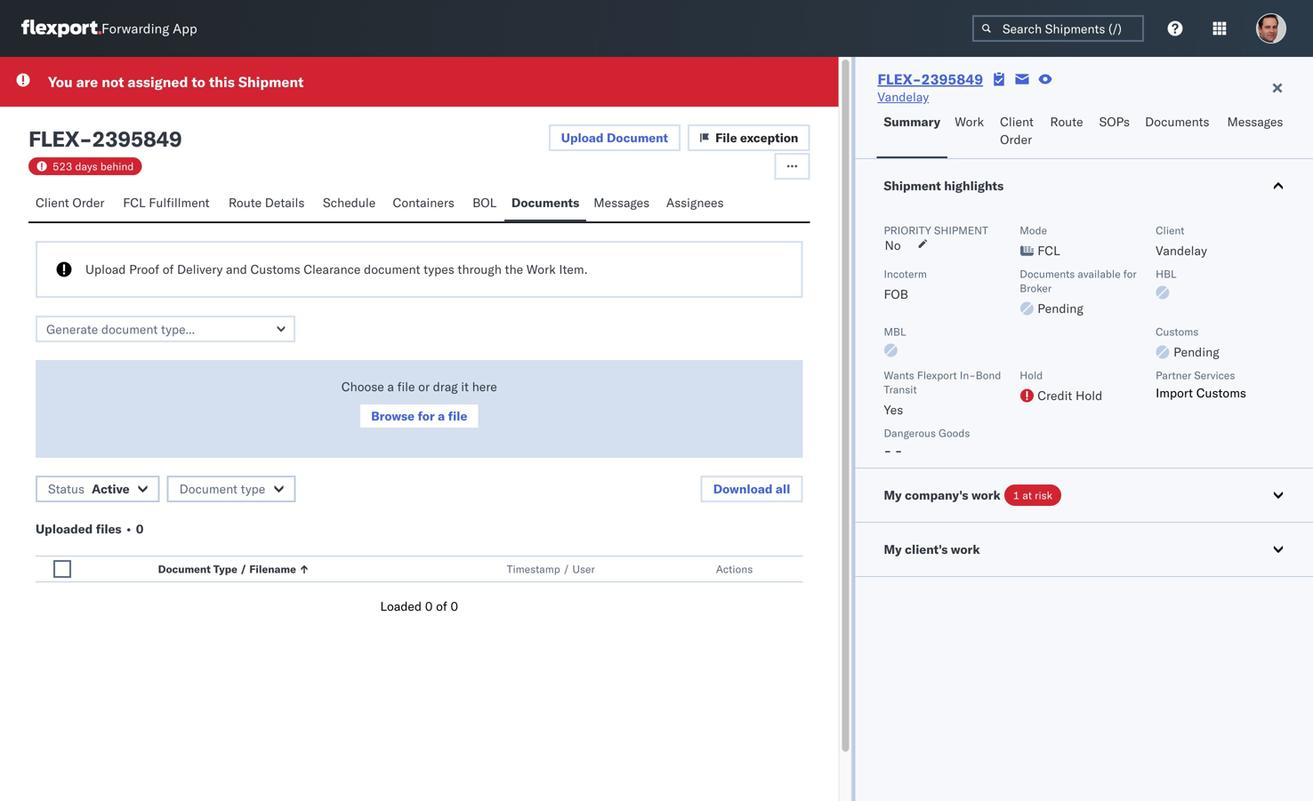 Task type: locate. For each thing, give the bounding box(es) containing it.
customs up partner
[[1156, 325, 1199, 339]]

and
[[226, 262, 247, 277]]

my for my company's work
[[884, 488, 902, 503]]

0 horizontal spatial work
[[527, 262, 556, 277]]

documents right sops
[[1146, 114, 1210, 129]]

0 for ∙
[[136, 522, 144, 537]]

0 vertical spatial route
[[1051, 114, 1084, 129]]

documents button
[[1138, 106, 1221, 158], [505, 187, 587, 222]]

2 vertical spatial document
[[158, 563, 211, 576]]

1 vertical spatial fcl
[[1038, 243, 1061, 259]]

priority shipment
[[884, 224, 989, 237]]

0 vertical spatial client
[[1001, 114, 1034, 129]]

vandelay down flex-
[[878, 89, 929, 105]]

1 vertical spatial vandelay
[[1156, 243, 1208, 259]]

1 vertical spatial documents
[[512, 195, 580, 210]]

2 vertical spatial customs
[[1197, 385, 1247, 401]]

2 vertical spatial client
[[1156, 224, 1185, 237]]

route left details
[[229, 195, 262, 210]]

pending for customs
[[1174, 344, 1220, 360]]

my client's work
[[884, 542, 980, 558]]

loaded 0 of 0
[[380, 599, 458, 615]]

browse
[[371, 409, 415, 424]]

document inside button
[[158, 563, 211, 576]]

you are not assigned to this shipment
[[48, 73, 304, 91]]

browse for a file
[[371, 409, 468, 424]]

Search Shipments (/) text field
[[973, 15, 1145, 42]]

1 horizontal spatial route
[[1051, 114, 1084, 129]]

0 horizontal spatial order
[[72, 195, 104, 210]]

work inside button
[[955, 114, 984, 129]]

incoterm
[[884, 267, 927, 281]]

pending down 'broker'
[[1038, 301, 1084, 316]]

0 horizontal spatial route
[[229, 195, 262, 210]]

1 horizontal spatial fcl
[[1038, 243, 1061, 259]]

my inside my client's work button
[[884, 542, 902, 558]]

route for route
[[1051, 114, 1084, 129]]

fcl inside button
[[123, 195, 146, 210]]

fob
[[884, 287, 909, 302]]

1 horizontal spatial pending
[[1174, 344, 1220, 360]]

for down "or" at top
[[418, 409, 435, 424]]

flex-2395849 link
[[878, 70, 984, 88]]

1 vertical spatial work
[[527, 262, 556, 277]]

0 vertical spatial fcl
[[123, 195, 146, 210]]

shipment right this in the top left of the page
[[238, 73, 304, 91]]

2 horizontal spatial 0
[[451, 599, 458, 615]]

0 horizontal spatial client
[[36, 195, 69, 210]]

flex-
[[878, 70, 922, 88]]

hold
[[1020, 369, 1043, 382], [1076, 388, 1103, 404]]

for
[[1124, 267, 1137, 281], [418, 409, 435, 424]]

0 horizontal spatial fcl
[[123, 195, 146, 210]]

choose a file or drag it here
[[342, 379, 497, 395]]

assigned
[[128, 73, 188, 91]]

client order right work button
[[1001, 114, 1034, 147]]

client
[[1001, 114, 1034, 129], [36, 195, 69, 210], [1156, 224, 1185, 237]]

shipment
[[935, 224, 989, 237]]

1 vertical spatial customs
[[1156, 325, 1199, 339]]

0 vertical spatial my
[[884, 488, 902, 503]]

/
[[240, 563, 247, 576], [563, 563, 570, 576]]

1 horizontal spatial work
[[955, 114, 984, 129]]

0 vertical spatial documents button
[[1138, 106, 1221, 158]]

documents right bol button
[[512, 195, 580, 210]]

0 horizontal spatial documents
[[512, 195, 580, 210]]

for inside documents available for broker
[[1124, 267, 1137, 281]]

client order
[[1001, 114, 1034, 147], [36, 195, 104, 210]]

order down days
[[72, 195, 104, 210]]

1 horizontal spatial 0
[[425, 599, 433, 615]]

document type / filename button
[[155, 559, 471, 577]]

1 horizontal spatial order
[[1001, 132, 1033, 147]]

summary button
[[877, 106, 948, 158]]

shipment
[[238, 73, 304, 91], [884, 178, 941, 194]]

0 horizontal spatial for
[[418, 409, 435, 424]]

transit
[[884, 383, 917, 397]]

documents inside documents available for broker
[[1020, 267, 1075, 281]]

fcl
[[123, 195, 146, 210], [1038, 243, 1061, 259]]

1 horizontal spatial shipment
[[884, 178, 941, 194]]

2395849 up work button
[[922, 70, 984, 88]]

summary
[[884, 114, 941, 129]]

work right summary
[[955, 114, 984, 129]]

client inside the 'client vandelay incoterm fob'
[[1156, 224, 1185, 237]]

customs right and
[[250, 262, 300, 277]]

my left client's
[[884, 542, 902, 558]]

0 horizontal spatial hold
[[1020, 369, 1043, 382]]

documents up 'broker'
[[1020, 267, 1075, 281]]

company's
[[905, 488, 969, 503]]

containers
[[393, 195, 455, 210]]

not
[[102, 73, 124, 91]]

1 vertical spatial order
[[72, 195, 104, 210]]

1 vertical spatial documents button
[[505, 187, 587, 222]]

to
[[192, 73, 206, 91]]

work
[[955, 114, 984, 129], [527, 262, 556, 277]]

0 horizontal spatial of
[[163, 262, 174, 277]]

1 vertical spatial my
[[884, 542, 902, 558]]

0 vertical spatial a
[[388, 379, 394, 395]]

pending up the services
[[1174, 344, 1220, 360]]

2 my from the top
[[884, 542, 902, 558]]

file left "or" at top
[[397, 379, 415, 395]]

work for my company's work
[[972, 488, 1001, 503]]

vandelay
[[878, 89, 929, 105], [1156, 243, 1208, 259]]

0 horizontal spatial messages button
[[587, 187, 659, 222]]

0 vertical spatial for
[[1124, 267, 1137, 281]]

of right loaded
[[436, 599, 447, 615]]

a right choose
[[388, 379, 394, 395]]

are
[[76, 73, 98, 91]]

fulfillment
[[149, 195, 210, 210]]

0 vertical spatial order
[[1001, 132, 1033, 147]]

0 vertical spatial pending
[[1038, 301, 1084, 316]]

route for route details
[[229, 195, 262, 210]]

order for client order button to the right
[[1001, 132, 1033, 147]]

client right work button
[[1001, 114, 1034, 129]]

/ left user
[[563, 563, 570, 576]]

1 horizontal spatial client
[[1001, 114, 1034, 129]]

pending for documents available for broker
[[1038, 301, 1084, 316]]

0 horizontal spatial client order button
[[28, 187, 116, 222]]

1 vertical spatial of
[[436, 599, 447, 615]]

wants
[[884, 369, 915, 382]]

assignees
[[666, 195, 724, 210]]

1 horizontal spatial documents
[[1020, 267, 1075, 281]]

partner services import customs
[[1156, 369, 1247, 401]]

for inside 'button'
[[418, 409, 435, 424]]

exception
[[741, 130, 799, 146]]

None checkbox
[[53, 561, 71, 579]]

schedule button
[[316, 187, 386, 222]]

goods
[[939, 427, 970, 440]]

0 vertical spatial client order
[[1001, 114, 1034, 147]]

my left company's on the bottom right of the page
[[884, 488, 902, 503]]

1 horizontal spatial -
[[884, 443, 892, 459]]

client order button down 523
[[28, 187, 116, 222]]

customs down the services
[[1197, 385, 1247, 401]]

client order button
[[993, 106, 1043, 158], [28, 187, 116, 222]]

documents button right bol
[[505, 187, 587, 222]]

bond
[[976, 369, 1002, 382]]

client for client order button to the right
[[1001, 114, 1034, 129]]

0 vertical spatial customs
[[250, 262, 300, 277]]

1 horizontal spatial 2395849
[[922, 70, 984, 88]]

0 horizontal spatial documents button
[[505, 187, 587, 222]]

0 vertical spatial messages button
[[1221, 106, 1293, 158]]

documents button right sops
[[1138, 106, 1221, 158]]

messages
[[1228, 114, 1284, 129], [594, 195, 650, 210]]

type
[[241, 481, 265, 497]]

0 horizontal spatial 0
[[136, 522, 144, 537]]

hold up credit on the right of the page
[[1020, 369, 1043, 382]]

1 vertical spatial pending
[[1174, 344, 1220, 360]]

0 horizontal spatial upload
[[85, 262, 126, 277]]

at
[[1023, 489, 1032, 502]]

0 vertical spatial 2395849
[[922, 70, 984, 88]]

of
[[163, 262, 174, 277], [436, 599, 447, 615]]

customs inside partner services import customs
[[1197, 385, 1247, 401]]

customs
[[250, 262, 300, 277], [1156, 325, 1199, 339], [1197, 385, 1247, 401]]

0 vertical spatial messages
[[1228, 114, 1284, 129]]

through
[[458, 262, 502, 277]]

upload document button
[[549, 125, 681, 151]]

file exception button
[[688, 125, 810, 151], [688, 125, 810, 151]]

1 horizontal spatial upload
[[561, 130, 604, 146]]

for right available
[[1124, 267, 1137, 281]]

1 vertical spatial upload
[[85, 262, 126, 277]]

1 vertical spatial client
[[36, 195, 69, 210]]

wants flexport in-bond transit yes
[[884, 369, 1002, 418]]

2 horizontal spatial client
[[1156, 224, 1185, 237]]

1
[[1014, 489, 1020, 502]]

0 vertical spatial of
[[163, 262, 174, 277]]

1 horizontal spatial vandelay
[[1156, 243, 1208, 259]]

1 vertical spatial document
[[179, 481, 238, 497]]

0 vertical spatial work
[[955, 114, 984, 129]]

2395849
[[922, 70, 984, 88], [92, 125, 182, 152]]

vandelay inside the 'client vandelay incoterm fob'
[[1156, 243, 1208, 259]]

hold right credit on the right of the page
[[1076, 388, 1103, 404]]

client order button up highlights
[[993, 106, 1043, 158]]

1 vertical spatial shipment
[[884, 178, 941, 194]]

1 horizontal spatial hold
[[1076, 388, 1103, 404]]

1 horizontal spatial /
[[563, 563, 570, 576]]

my for my client's work
[[884, 542, 902, 558]]

0 vertical spatial work
[[972, 488, 1001, 503]]

1 vertical spatial client order button
[[28, 187, 116, 222]]

0 horizontal spatial file
[[397, 379, 415, 395]]

or
[[418, 379, 430, 395]]

route
[[1051, 114, 1084, 129], [229, 195, 262, 210]]

item.
[[559, 262, 588, 277]]

1 horizontal spatial messages button
[[1221, 106, 1293, 158]]

1 horizontal spatial file
[[448, 409, 468, 424]]

work right client's
[[951, 542, 980, 558]]

work right the
[[527, 262, 556, 277]]

0 horizontal spatial /
[[240, 563, 247, 576]]

mbl
[[884, 325, 906, 339]]

details
[[265, 195, 305, 210]]

/ right type
[[240, 563, 247, 576]]

shipment highlights button
[[856, 159, 1314, 213]]

document
[[607, 130, 668, 146], [179, 481, 238, 497], [158, 563, 211, 576]]

1 vertical spatial file
[[448, 409, 468, 424]]

forwarding
[[101, 20, 169, 37]]

2 horizontal spatial documents
[[1146, 114, 1210, 129]]

0 horizontal spatial pending
[[1038, 301, 1084, 316]]

2 vertical spatial documents
[[1020, 267, 1075, 281]]

a down drag
[[438, 409, 445, 424]]

order for the bottom client order button
[[72, 195, 104, 210]]

1 my from the top
[[884, 488, 902, 503]]

0 horizontal spatial 2395849
[[92, 125, 182, 152]]

1 vertical spatial 2395849
[[92, 125, 182, 152]]

1 vertical spatial work
[[951, 542, 980, 558]]

1 vertical spatial for
[[418, 409, 435, 424]]

1 vertical spatial client order
[[36, 195, 104, 210]]

upload inside button
[[561, 130, 604, 146]]

file inside 'button'
[[448, 409, 468, 424]]

uploaded files ∙ 0
[[36, 522, 144, 537]]

credit hold
[[1038, 388, 1103, 404]]

order right work button
[[1001, 132, 1033, 147]]

-
[[79, 125, 92, 152], [884, 443, 892, 459], [895, 443, 903, 459]]

client order for client order button to the right
[[1001, 114, 1034, 147]]

client up hbl
[[1156, 224, 1185, 237]]

of right proof
[[163, 262, 174, 277]]

1 vertical spatial route
[[229, 195, 262, 210]]

shipment up 'priority'
[[884, 178, 941, 194]]

0 horizontal spatial client order
[[36, 195, 104, 210]]

flexport. image
[[21, 20, 101, 37]]

0 vertical spatial documents
[[1146, 114, 1210, 129]]

vandelay up hbl
[[1156, 243, 1208, 259]]

client down 523
[[36, 195, 69, 210]]

1 horizontal spatial for
[[1124, 267, 1137, 281]]

2395849 up behind in the left top of the page
[[92, 125, 182, 152]]

app
[[173, 20, 197, 37]]

route left sops
[[1051, 114, 1084, 129]]

0 vertical spatial vandelay
[[878, 89, 929, 105]]

document for type
[[158, 563, 211, 576]]

0 horizontal spatial messages
[[594, 195, 650, 210]]

my client's work button
[[856, 523, 1314, 577]]

1 horizontal spatial client order
[[1001, 114, 1034, 147]]

1 vertical spatial a
[[438, 409, 445, 424]]

0 vertical spatial upload
[[561, 130, 604, 146]]

0 vertical spatial client order button
[[993, 106, 1043, 158]]

work left 1
[[972, 488, 1001, 503]]

client order down 523
[[36, 195, 104, 210]]

file down it
[[448, 409, 468, 424]]

work inside my client's work button
[[951, 542, 980, 558]]

timestamp / user
[[507, 563, 595, 576]]

fcl down behind in the left top of the page
[[123, 195, 146, 210]]

dangerous
[[884, 427, 936, 440]]

risk
[[1035, 489, 1053, 502]]

fcl down mode
[[1038, 243, 1061, 259]]

1 horizontal spatial a
[[438, 409, 445, 424]]



Task type: describe. For each thing, give the bounding box(es) containing it.
priority
[[884, 224, 932, 237]]

fcl for fcl
[[1038, 243, 1061, 259]]

2 horizontal spatial -
[[895, 443, 903, 459]]

documents for rightmost documents button
[[1146, 114, 1210, 129]]

2 / from the left
[[563, 563, 570, 576]]

active
[[92, 481, 130, 497]]

a inside 'button'
[[438, 409, 445, 424]]

1 horizontal spatial messages
[[1228, 114, 1284, 129]]

schedule
[[323, 195, 376, 210]]

fcl for fcl fulfillment
[[123, 195, 146, 210]]

no
[[885, 238, 901, 253]]

my company's work
[[884, 488, 1001, 503]]

0 vertical spatial hold
[[1020, 369, 1043, 382]]

0 horizontal spatial -
[[79, 125, 92, 152]]

download all
[[714, 481, 791, 497]]

route details button
[[222, 187, 316, 222]]

523
[[53, 160, 72, 173]]

flexport
[[918, 369, 957, 382]]

mode
[[1020, 224, 1048, 237]]

upload document
[[561, 130, 668, 146]]

delivery
[[177, 262, 223, 277]]

filename
[[249, 563, 296, 576]]

fcl fulfillment
[[123, 195, 210, 210]]

client's
[[905, 542, 948, 558]]

flex - 2395849
[[28, 125, 182, 152]]

forwarding app link
[[21, 20, 197, 37]]

download
[[714, 481, 773, 497]]

files
[[96, 522, 122, 537]]

sops button
[[1093, 106, 1138, 158]]

flex-2395849
[[878, 70, 984, 88]]

client for the bottom client order button
[[36, 195, 69, 210]]

work for my client's work
[[951, 542, 980, 558]]

available
[[1078, 267, 1121, 281]]

status
[[48, 481, 85, 497]]

the
[[505, 262, 523, 277]]

0 for of
[[451, 599, 458, 615]]

Generate document type... text field
[[36, 316, 295, 343]]

upload for upload document
[[561, 130, 604, 146]]

client vandelay incoterm fob
[[884, 224, 1208, 302]]

0 vertical spatial document
[[607, 130, 668, 146]]

document for type
[[179, 481, 238, 497]]

1 vertical spatial messages
[[594, 195, 650, 210]]

this
[[209, 73, 235, 91]]

of for 0
[[436, 599, 447, 615]]

flex
[[28, 125, 79, 152]]

1 vertical spatial messages button
[[587, 187, 659, 222]]

documents available for broker
[[1020, 267, 1137, 295]]

timestamp
[[507, 563, 560, 576]]

in-
[[960, 369, 976, 382]]

route details
[[229, 195, 305, 210]]

all
[[776, 481, 791, 497]]

it
[[461, 379, 469, 395]]

credit
[[1038, 388, 1073, 404]]

vandelay link
[[878, 88, 929, 106]]

bol button
[[466, 187, 505, 222]]

documents for documents available for broker
[[1020, 267, 1075, 281]]

status active
[[48, 481, 130, 497]]

import
[[1156, 385, 1194, 401]]

1 at risk
[[1014, 489, 1053, 502]]

bol
[[473, 195, 497, 210]]

clearance
[[304, 262, 361, 277]]

upload proof of delivery and customs clearance document types through the work item.
[[85, 262, 588, 277]]

document type
[[179, 481, 265, 497]]

browse for a file button
[[359, 403, 480, 430]]

1 horizontal spatial client order button
[[993, 106, 1043, 158]]

hbl
[[1156, 267, 1177, 281]]

client order for the bottom client order button
[[36, 195, 104, 210]]

dangerous goods - -
[[884, 427, 970, 459]]

∙
[[125, 522, 133, 537]]

0 horizontal spatial shipment
[[238, 73, 304, 91]]

containers button
[[386, 187, 466, 222]]

broker
[[1020, 282, 1052, 295]]

work button
[[948, 106, 993, 158]]

days
[[75, 160, 98, 173]]

behind
[[100, 160, 134, 173]]

0 vertical spatial file
[[397, 379, 415, 395]]

partner
[[1156, 369, 1192, 382]]

types
[[424, 262, 455, 277]]

1 vertical spatial hold
[[1076, 388, 1103, 404]]

upload for upload proof of delivery and customs clearance document types through the work item.
[[85, 262, 126, 277]]

1 horizontal spatial documents button
[[1138, 106, 1221, 158]]

of for proof
[[163, 262, 174, 277]]

document type / filename
[[158, 563, 296, 576]]

file exception
[[716, 130, 799, 146]]

drag
[[433, 379, 458, 395]]

proof
[[129, 262, 159, 277]]

fcl fulfillment button
[[116, 187, 222, 222]]

actions
[[716, 563, 753, 576]]

you
[[48, 73, 73, 91]]

0 horizontal spatial a
[[388, 379, 394, 395]]

uploaded
[[36, 522, 93, 537]]

1 / from the left
[[240, 563, 247, 576]]

highlights
[[944, 178, 1004, 194]]

document type button
[[167, 476, 296, 503]]

shipment highlights
[[884, 178, 1004, 194]]

user
[[573, 563, 595, 576]]

shipment inside button
[[884, 178, 941, 194]]

documents for bottommost documents button
[[512, 195, 580, 210]]

forwarding app
[[101, 20, 197, 37]]



Task type: vqa. For each thing, say whether or not it's contained in the screenshot.
"Search Shipments (/)" text field
yes



